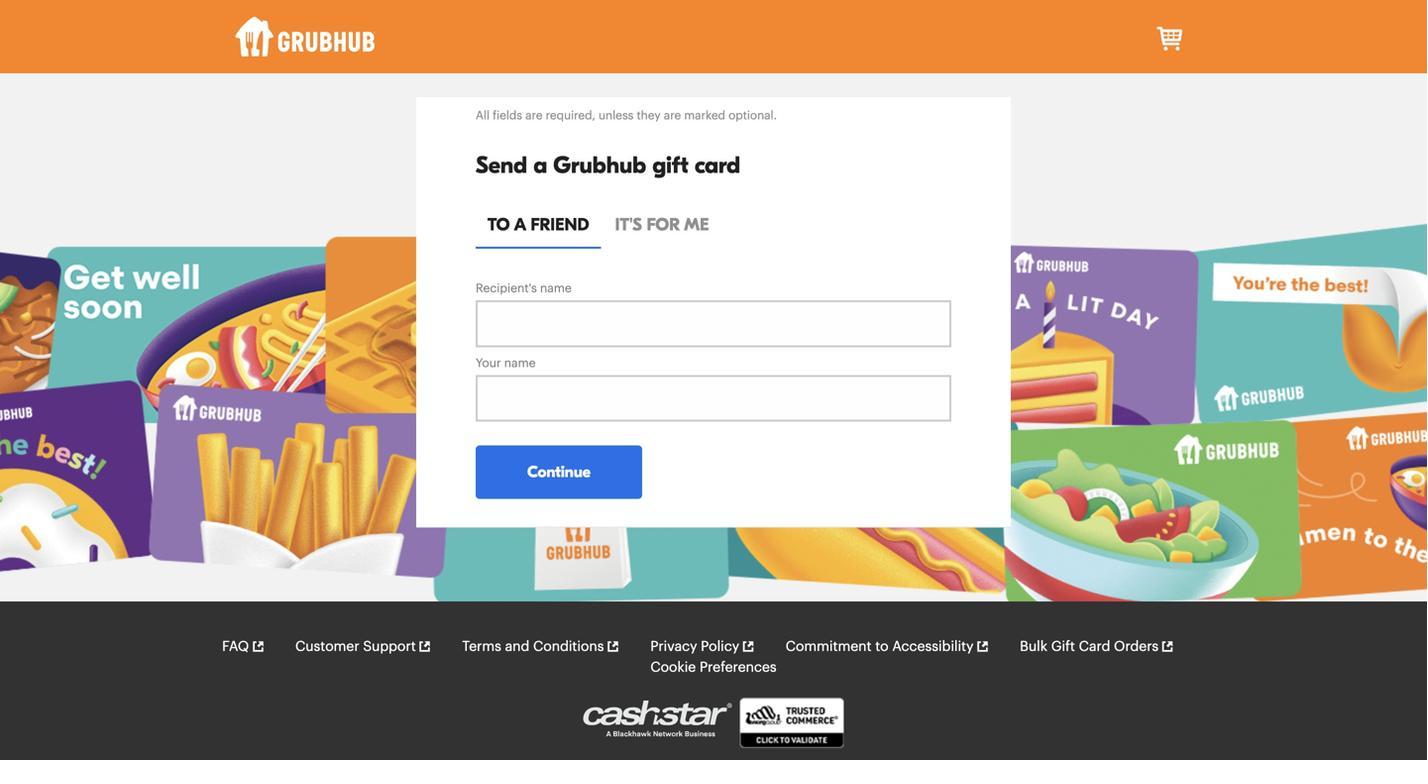 Task type: describe. For each thing, give the bounding box(es) containing it.
terms
[[462, 640, 502, 654]]

all
[[476, 110, 490, 121]]

continue
[[528, 463, 591, 481]]

to
[[488, 214, 510, 235]]

bulk gift card orders link
[[1020, 637, 1175, 657]]

commitment to accessibility link
[[786, 637, 990, 657]]

1 are from the left
[[526, 110, 543, 121]]

cashstar, a blackhawk network business image
[[583, 701, 732, 737]]

recipient's name
[[476, 283, 572, 294]]

me
[[684, 214, 709, 235]]

orders
[[1114, 640, 1159, 654]]

send
[[476, 152, 528, 179]]

commitment
[[786, 640, 872, 654]]

cashstar, a blackhawk network business link
[[583, 701, 740, 749]]

marked
[[684, 110, 726, 121]]

it's
[[615, 214, 642, 235]]

grubhub image
[[235, 17, 376, 57]]

card
[[1079, 640, 1111, 654]]

a for send
[[534, 152, 547, 179]]

accessibility
[[893, 640, 974, 654]]

privacy policy link
[[651, 637, 755, 657]]

your name
[[476, 357, 536, 369]]

your
[[476, 357, 501, 369]]

policy
[[701, 640, 740, 654]]

cookie
[[651, 661, 696, 675]]

go to cart page image
[[1155, 23, 1187, 55]]

privacy policy
[[651, 640, 740, 654]]

cookie preferences
[[651, 661, 777, 675]]



Task type: vqa. For each thing, say whether or not it's contained in the screenshot.
are
yes



Task type: locate. For each thing, give the bounding box(es) containing it.
card
[[695, 152, 741, 179]]

0 horizontal spatial a
[[514, 214, 526, 235]]

bulk gift card orders
[[1020, 640, 1159, 654]]

for
[[647, 214, 680, 235]]

0 vertical spatial a
[[534, 152, 547, 179]]

faq
[[222, 640, 249, 654]]

customer support
[[295, 640, 416, 654]]

bulk
[[1020, 640, 1048, 654]]

required,
[[546, 110, 596, 121]]

is this for me or someone else? tab list
[[476, 203, 952, 249]]

are
[[526, 110, 543, 121], [664, 110, 681, 121]]

2 are from the left
[[664, 110, 681, 121]]

name right recipient's at the top left
[[540, 283, 572, 294]]

a right the to
[[514, 214, 526, 235]]

optional.
[[729, 110, 777, 121]]

are right they in the left top of the page
[[664, 110, 681, 121]]

friend
[[531, 214, 589, 235]]

conditions
[[533, 640, 604, 654]]

1 horizontal spatial a
[[534, 152, 547, 179]]

name for recipient's name
[[540, 283, 572, 294]]

preferences
[[700, 661, 777, 675]]

terms and conditions link
[[462, 637, 620, 657]]

fields
[[493, 110, 522, 121]]

to
[[876, 640, 889, 654]]

name for your name
[[504, 357, 536, 369]]

customer
[[295, 640, 360, 654]]

1 horizontal spatial are
[[664, 110, 681, 121]]

gift
[[653, 152, 689, 179]]

and
[[505, 640, 530, 654]]

gift
[[1052, 640, 1076, 654]]

1 vertical spatial name
[[504, 357, 536, 369]]

all fields are required, unless they are marked optional.
[[476, 110, 777, 121]]

are right "fields" at the top left
[[526, 110, 543, 121]]

cookie preferences link
[[651, 657, 777, 678]]

support
[[363, 640, 416, 654]]

a for to
[[514, 214, 526, 235]]

1 vertical spatial a
[[514, 214, 526, 235]]

a inside is this for me or someone else? tab list
[[514, 214, 526, 235]]

grubhub
[[554, 152, 647, 179]]

a right send at top
[[534, 152, 547, 179]]

Your name text field
[[476, 375, 952, 422]]

0 horizontal spatial name
[[504, 357, 536, 369]]

1 horizontal spatial name
[[540, 283, 572, 294]]

this site is protected by trustwave's trusted commerce program image
[[740, 698, 844, 749]]

customer support link
[[295, 637, 432, 657]]

name
[[540, 283, 572, 294], [504, 357, 536, 369]]

privacy
[[651, 640, 697, 654]]

to a friend
[[488, 214, 589, 235]]

terms and conditions
[[462, 640, 604, 654]]

Recipient's name text field
[[476, 301, 952, 347]]

recipient's
[[476, 283, 537, 294]]

commitment to accessibility
[[786, 640, 974, 654]]

it's for me
[[615, 214, 709, 235]]

0 horizontal spatial are
[[526, 110, 543, 121]]

0 vertical spatial name
[[540, 283, 572, 294]]

faq link
[[222, 637, 265, 657]]

send a grubhub gift card
[[476, 152, 741, 179]]

they
[[637, 110, 661, 121]]

a
[[534, 152, 547, 179], [514, 214, 526, 235]]

name right your
[[504, 357, 536, 369]]

continue button
[[476, 445, 642, 499]]

unless
[[599, 110, 634, 121]]



